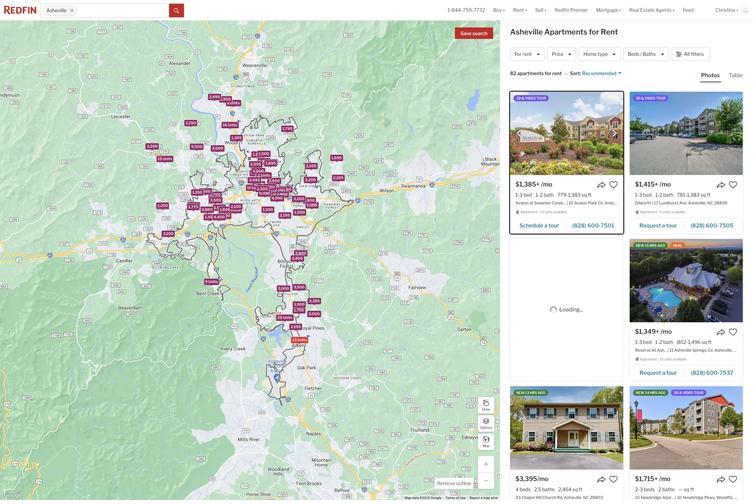 Task type: vqa. For each thing, say whether or not it's contained in the screenshot.
the topmost sq.
no



Task type: describe. For each thing, give the bounding box(es) containing it.
844-
[[452, 7, 463, 13]]

google
[[431, 497, 442, 500]]

—
[[679, 487, 683, 493]]

$1,715+ /mo
[[636, 476, 671, 483]]

▾ for christina ▾
[[737, 7, 739, 13]]

mortgage ▾
[[597, 7, 622, 13]]

28804
[[742, 496, 755, 501]]

25 units
[[278, 315, 293, 320]]

1 horizontal spatial tour
[[657, 96, 666, 100]]

1,750
[[294, 308, 304, 313]]

rent inside rent ▾ dropdown button
[[514, 7, 524, 13]]

ave,
[[680, 201, 688, 206]]

beds
[[628, 51, 640, 57]]

82
[[511, 71, 517, 76]]

2 avalon from the left
[[575, 201, 588, 206]]

13 units
[[293, 338, 307, 343]]

photo of 10 newbridge pkwy, woodfin, nc 28804 image
[[630, 387, 743, 470]]

use
[[460, 497, 466, 500]]

mortgage ▾ button
[[593, 0, 626, 20]]

redfin premier button
[[551, 0, 593, 20]]

nc for 33 chapel hill church rd, asheville, nc 28803
[[584, 496, 590, 501]]

1 vertical spatial 11
[[670, 348, 674, 353]]

photo of 11 asheville springs cir, asheville, nc 28806 image
[[630, 239, 743, 323]]

0 horizontal spatial 1,895
[[253, 152, 263, 157]]

bed for $1,415+
[[644, 192, 652, 198]]

2,500
[[220, 208, 231, 212]]

1- up reserve at the bottom right of page
[[636, 340, 640, 345]]

a left map
[[481, 497, 483, 500]]

1 vertical spatial 2,800
[[292, 256, 303, 261]]

options button
[[478, 416, 495, 433]]

• inside 82 apartments for rent •
[[566, 71, 567, 77]]

map data ©2023 google
[[405, 497, 442, 500]]

apartment for $1,349+
[[640, 358, 658, 362]]

estate
[[641, 7, 655, 13]]

11 units
[[247, 185, 261, 190]]

photos
[[702, 72, 720, 79]]

sell ▾ button
[[536, 0, 547, 20]]

0 vertical spatial 2,800
[[296, 251, 307, 256]]

4 beds
[[516, 487, 531, 493]]

1 horizontal spatial 10
[[636, 496, 640, 501]]

1 vertical spatial apartments
[[565, 201, 587, 206]]

park
[[589, 201, 597, 206]]

recommended
[[583, 71, 617, 76]]

2,595
[[251, 162, 261, 167]]

apartment for $1,415+
[[640, 210, 658, 214]]

2,750
[[264, 185, 275, 190]]

favorite button checkbox for $1,349+ /mo
[[729, 328, 738, 337]]

28806 for dilworth | 17 lyndhurst ave, asheville, nc 28806
[[715, 201, 728, 206]]

0 vertical spatial apartments
[[545, 27, 588, 36]]

2 newbridge from the left
[[683, 496, 704, 501]]

ago for $1,715+
[[659, 391, 666, 395]]

0 horizontal spatial 1,150
[[193, 190, 202, 195]]

tour for $1,415+ /mo
[[667, 223, 677, 229]]

1 horizontal spatial 1,500
[[295, 210, 305, 215]]

save
[[461, 31, 472, 36]]

real
[[630, 7, 640, 13]]

sell ▾
[[536, 7, 547, 13]]

price
[[552, 51, 564, 57]]

2 vertical spatial apartments
[[663, 496, 686, 501]]

favorite button image for $1,415+ /mo
[[729, 181, 738, 190]]

1 vertical spatial 1,695
[[158, 204, 168, 209]]

favorite button image for $1,385+ /mo
[[610, 181, 618, 190]]

photo of 17 lyndhurst ave, asheville, nc 28806 image
[[630, 92, 743, 175]]

christina ▾
[[716, 7, 739, 13]]

• for $1,385+ /mo
[[539, 210, 540, 214]]

rent ▾ button
[[514, 0, 528, 20]]

favorite button checkbox for $1,715+ /mo
[[729, 475, 738, 484]]

25
[[278, 315, 282, 320]]

1 vertical spatial 3,500
[[219, 214, 230, 218]]

7732
[[474, 7, 486, 13]]

1- up sweeten
[[536, 192, 540, 198]]

2.5
[[535, 487, 542, 493]]

sq right —
[[685, 487, 690, 493]]

bath for $1,349+ /mo
[[664, 340, 674, 345]]

1 newbridge from the left
[[641, 496, 662, 501]]

0 vertical spatial 3,500
[[210, 198, 221, 203]]

buy ▾
[[494, 7, 506, 13]]

▾ for mortgage ▾
[[620, 7, 622, 13]]

1-844-759-7732
[[448, 7, 486, 13]]

1- left 759-
[[448, 7, 452, 13]]

779-
[[558, 192, 569, 198]]

schedule
[[520, 223, 544, 229]]

feed button
[[679, 0, 712, 20]]

33
[[516, 496, 521, 501]]

hrs for $1,349+
[[650, 244, 657, 248]]

1 horizontal spatial 1,150
[[275, 188, 285, 193]]

▾ for buy ▾
[[503, 7, 506, 13]]

save search button
[[455, 27, 494, 39]]

1,383 for $1,385+ /mo
[[569, 192, 581, 198]]

11 inside map region
[[247, 185, 251, 190]]

802-
[[678, 340, 689, 345]]

1 vertical spatial 1,900
[[305, 198, 315, 203]]

1- up 28704
[[636, 192, 640, 198]]

| 10 newbridge pkwy, woodfin, nc 28804
[[676, 496, 755, 501]]

1,600
[[220, 208, 230, 212]]

0 vertical spatial 1,950
[[221, 97, 231, 102]]

options
[[480, 426, 493, 430]]

1 horizontal spatial rent
[[601, 27, 619, 36]]

28806 for | 11 asheville springs cir, asheville, nc 28806
[[741, 348, 754, 353]]

rent inside 82 apartments for rent •
[[553, 71, 562, 76]]

ft right 2,464
[[579, 487, 583, 493]]

outline
[[457, 481, 472, 487]]

1 horizontal spatial 2 units
[[258, 173, 270, 178]]

type
[[598, 51, 608, 57]]

2,700
[[210, 193, 221, 197]]

0 horizontal spatial &
[[522, 96, 525, 100]]

▾ for rent ▾
[[525, 7, 528, 13]]

new 13 hrs ago
[[517, 391, 546, 395]]

1,496
[[689, 340, 701, 345]]

mortgage ▾ button
[[597, 0, 622, 20]]

/mo for $1,385+ /mo
[[541, 181, 553, 188]]

0 vertical spatial 2,495
[[209, 95, 220, 99]]

0 horizontal spatial 2 units
[[227, 101, 240, 105]]

tour for $1,349+ /mo
[[667, 370, 678, 376]]

1,650
[[200, 189, 211, 194]]

table button
[[728, 72, 745, 82]]

bath for $1,415+ /mo
[[664, 192, 674, 198]]

2 baths
[[659, 487, 675, 493]]

| 10 avalon park cir, arden, nc 28704
[[567, 201, 638, 206]]

▾ for sell ▾
[[545, 7, 547, 13]]

nc for | 11 asheville springs cir, asheville, nc 28806
[[734, 348, 740, 353]]

previous button image
[[516, 130, 523, 137]]

favorite button checkbox for $1,415+ /mo
[[729, 181, 738, 190]]

(828) 600-7501
[[573, 223, 615, 229]]

table
[[729, 72, 743, 79]]

baths
[[643, 51, 656, 57]]

remove outline
[[438, 481, 472, 487]]

3 for $1,349+
[[640, 340, 643, 345]]

0 horizontal spatial 2,100
[[231, 204, 241, 209]]

2 horizontal spatial video
[[683, 391, 694, 395]]

favorite button image
[[729, 475, 738, 484]]

1 beds from the left
[[520, 487, 531, 493]]

map for map
[[483, 444, 490, 448]]

802-1,496 sq ft
[[678, 340, 712, 345]]

hrs for $1,715+
[[651, 391, 658, 395]]

0 vertical spatial 1,900
[[257, 173, 268, 177]]

600- for $1,349+ /mo
[[707, 370, 720, 376]]

sq for $1,415+ /mo
[[701, 192, 706, 198]]

ago for $1,349+
[[658, 244, 666, 248]]

asheville up for rent button
[[511, 27, 543, 36]]

0 horizontal spatial 3d
[[517, 96, 521, 100]]

data
[[413, 497, 419, 500]]

1 vertical spatial 15
[[645, 244, 649, 248]]

1 vertical spatial 2,900
[[277, 192, 288, 197]]

1,250
[[158, 204, 168, 208]]

0 vertical spatial 2,900
[[269, 179, 280, 183]]

4 units
[[266, 187, 279, 192]]

0 vertical spatial 1,550
[[259, 185, 269, 190]]

1 vertical spatial 1,550
[[263, 207, 273, 212]]

/mo for $1,415+ /mo
[[660, 181, 671, 188]]

1 horizontal spatial 2,495
[[333, 176, 344, 180]]

1 horizontal spatial 2,200
[[257, 187, 268, 192]]

2,150
[[186, 121, 196, 125]]

0 horizontal spatial tour
[[537, 96, 547, 100]]

schedule a tour
[[520, 223, 560, 229]]

request a tour button for $1,349+
[[636, 368, 685, 378]]

request for $1,415+
[[640, 223, 662, 229]]

3 for $1,385+
[[520, 192, 523, 198]]

1-844-759-7732 link
[[448, 7, 486, 13]]

2 horizontal spatial 2,200
[[305, 178, 316, 182]]

$1,385+
[[516, 181, 540, 188]]

schedule a tour button
[[516, 220, 566, 230]]

10 for $1,715+ /mo
[[678, 496, 682, 501]]

2 horizontal spatial 13
[[541, 210, 544, 214]]

next button image
[[612, 130, 618, 137]]

remove outline button
[[435, 478, 474, 490]]

3 for $1,415+
[[640, 192, 643, 198]]

baths for $3,395 /mo
[[543, 487, 555, 493]]

new 34 hrs ago
[[636, 391, 666, 395]]

1 horizontal spatial video
[[645, 96, 656, 100]]

2 up sweeten
[[540, 192, 543, 198]]

1 vertical spatial 3,100
[[163, 232, 174, 236]]

1 horizontal spatial 3,100
[[254, 182, 264, 187]]

favorite button checkbox for $1,385+ /mo
[[610, 181, 618, 190]]

©2023
[[420, 497, 430, 500]]

for rent button
[[511, 47, 545, 61]]

remove
[[438, 481, 456, 487]]

(828) for $1,349+ /mo
[[692, 370, 706, 376]]

600- for $1,385+ /mo
[[588, 223, 601, 229]]

sq right 2,464
[[573, 487, 578, 493]]

1- up reserve at asheville
[[656, 340, 660, 345]]

17
[[655, 201, 659, 206]]

tour for $1,385+ /mo
[[549, 223, 560, 229]]

a for $1,349+
[[663, 370, 666, 376]]

82 apartments for rent •
[[511, 71, 567, 77]]

$1,349+ /mo
[[636, 328, 672, 336]]

2 up the lyndhurst on the right
[[660, 192, 663, 198]]

5,350
[[259, 191, 270, 196]]

4 for 4 units
[[266, 187, 269, 192]]

nc for | 10 avalon park cir, arden, nc 28704
[[619, 201, 624, 206]]

bed for $1,385+
[[524, 192, 533, 198]]

redfin premier
[[555, 7, 589, 13]]

real estate agents ▾ link
[[630, 0, 675, 20]]

church
[[543, 496, 557, 501]]

| for $1,385+ /mo
[[567, 201, 568, 206]]

draw button
[[478, 397, 495, 414]]

ft for $1,415+ /mo
[[707, 192, 711, 198]]

15 inside map region
[[158, 157, 162, 161]]

all filters button
[[672, 47, 711, 61]]



Task type: locate. For each thing, give the bounding box(es) containing it.
new for $3,395
[[517, 391, 525, 395]]

• for $1,349+ /mo
[[658, 358, 660, 362]]

• for $1,415+ /mo
[[658, 210, 660, 214]]

600- for $1,415+ /mo
[[706, 223, 720, 229]]

1-2 bath for $1,349+
[[656, 340, 674, 345]]

1 avalon from the left
[[516, 201, 529, 206]]

1,383 for $1,415+ /mo
[[688, 192, 700, 198]]

1-3 bed up at
[[516, 192, 533, 198]]

4 inside map region
[[266, 187, 269, 192]]

favorite button image for $3,395 /mo
[[610, 475, 618, 484]]

available down 802-
[[673, 358, 687, 362]]

favorite button checkbox left $1,715+
[[610, 475, 618, 484]]

asheville down 802-
[[675, 348, 692, 353]]

600-
[[588, 223, 601, 229], [706, 223, 720, 229], [707, 370, 720, 376]]

0 horizontal spatial baths
[[543, 487, 555, 493]]

available for $1,385+ /mo
[[554, 210, 567, 214]]

dilworth | 17 lyndhurst ave, asheville, nc 28806
[[636, 201, 728, 206]]

3,395
[[309, 299, 320, 304]]

for right apartments
[[545, 71, 552, 76]]

request down apartment • 15 units available
[[640, 370, 662, 376]]

0 horizontal spatial favorite button checkbox
[[610, 475, 618, 484]]

newbridge down 2-3 beds
[[641, 496, 662, 501]]

3 down $1,715+
[[640, 487, 643, 493]]

0 horizontal spatial asheville,
[[565, 496, 583, 501]]

beds up chapel
[[520, 487, 531, 493]]

1 horizontal spatial 1,895
[[266, 161, 276, 166]]

1 vertical spatial for
[[545, 71, 552, 76]]

favorite button image for $1,349+ /mo
[[729, 328, 738, 337]]

1,900
[[257, 173, 268, 177], [305, 198, 315, 203], [294, 302, 305, 307]]

0 vertical spatial 9
[[660, 210, 663, 214]]

at
[[530, 201, 534, 206]]

1-3 bed for $1,415+ /mo
[[636, 192, 652, 198]]

(828) for $1,385+ /mo
[[573, 223, 587, 229]]

favorite button checkbox
[[610, 181, 618, 190], [729, 181, 738, 190], [729, 475, 738, 484]]

units
[[231, 101, 240, 105], [228, 123, 238, 127], [163, 157, 172, 161], [261, 173, 270, 178], [252, 185, 261, 190], [269, 187, 279, 192], [209, 280, 218, 285], [283, 315, 293, 320], [298, 338, 307, 343]]

2 horizontal spatial 3d & video tour
[[674, 391, 704, 395]]

for inside 82 apartments for rent •
[[545, 71, 552, 76]]

asheville, for cir,
[[715, 348, 733, 353]]

11
[[247, 185, 251, 190], [670, 348, 674, 353]]

0 vertical spatial cir,
[[598, 201, 604, 206]]

home type
[[584, 51, 608, 57]]

2 ▾ from the left
[[525, 7, 528, 13]]

2 up reserve at asheville
[[660, 340, 663, 345]]

apartments down —
[[663, 496, 686, 501]]

map for map data ©2023 google
[[405, 497, 412, 500]]

request a tour button down apartment • 15 units available
[[636, 368, 685, 378]]

1 vertical spatial 1,895
[[266, 161, 276, 166]]

2 horizontal spatial 10
[[678, 496, 682, 501]]

map button
[[478, 434, 495, 451]]

3,500 down 2,700
[[210, 198, 221, 203]]

1,150 up 1,775
[[193, 190, 202, 195]]

1 vertical spatial request a tour
[[640, 370, 678, 376]]

available
[[554, 210, 567, 214], [672, 210, 686, 214], [673, 358, 687, 362]]

1 vertical spatial 1,500
[[307, 203, 318, 208]]

1 horizontal spatial map
[[483, 444, 490, 448]]

2.5 baths
[[535, 487, 555, 493]]

0 horizontal spatial 2,495
[[209, 95, 220, 99]]

units down reserve at asheville
[[665, 358, 673, 362]]

request for $1,349+
[[640, 370, 662, 376]]

available for $1,349+ /mo
[[673, 358, 687, 362]]

3,100
[[254, 182, 264, 187], [163, 232, 174, 236]]

1,950
[[221, 97, 231, 102], [214, 206, 225, 210]]

2,040
[[281, 187, 292, 192]]

2 units up 16 units
[[227, 101, 240, 105]]

1,550 down the 4,900 on the left top of the page
[[263, 207, 273, 212]]

1 request a tour button from the top
[[636, 220, 684, 230]]

0 horizontal spatial 2,200
[[147, 144, 158, 149]]

request a tour for $1,349+
[[640, 370, 678, 376]]

1,550 up 5,350
[[259, 185, 269, 190]]

$1,415+
[[636, 181, 659, 188]]

tour down apartment • 9 units available
[[667, 223, 677, 229]]

0 vertical spatial 13
[[541, 210, 544, 214]]

(828) 600-7505 link
[[684, 220, 738, 231]]

beds down $1,715+
[[644, 487, 655, 493]]

1 vertical spatial cir,
[[708, 348, 714, 353]]

5 ▾ from the left
[[673, 7, 675, 13]]

16 units
[[223, 123, 238, 127]]

nc down 781-1,383 sq ft
[[708, 201, 714, 206]]

/mo
[[541, 181, 553, 188], [660, 181, 671, 188], [661, 328, 672, 336], [538, 476, 549, 483], [660, 476, 671, 483]]

2 beds from the left
[[644, 487, 655, 493]]

video
[[526, 96, 536, 100], [645, 96, 656, 100], [683, 391, 694, 395]]

hill
[[536, 496, 542, 501]]

3,200
[[294, 196, 305, 201]]

1 horizontal spatial baths
[[663, 487, 675, 493]]

(828) down springs at the bottom right of the page
[[692, 370, 706, 376]]

0 horizontal spatial 11
[[247, 185, 251, 190]]

0 horizontal spatial 1,695
[[158, 204, 168, 209]]

nc
[[619, 201, 624, 206], [708, 201, 714, 206], [734, 348, 740, 353], [584, 496, 590, 501], [735, 496, 741, 501]]

asheville up apartment • 15 units available
[[658, 348, 675, 353]]

sq
[[582, 192, 587, 198], [701, 192, 706, 198], [702, 340, 708, 345], [573, 487, 578, 493], [685, 487, 690, 493]]

hrs for $3,395
[[530, 391, 538, 395]]

0 horizontal spatial map
[[405, 497, 412, 500]]

3,500 down 2,500
[[219, 214, 230, 218]]

| for $1,715+ /mo
[[676, 496, 677, 501]]

cir, for $1,349+ /mo
[[708, 348, 714, 353]]

nc for dilworth | 17 lyndhurst ave, asheville, nc 28806
[[708, 201, 714, 206]]

13
[[541, 210, 544, 214], [293, 338, 297, 343], [526, 391, 530, 395]]

bath for $1,385+ /mo
[[544, 192, 554, 198]]

3 up reserve at the bottom right of page
[[640, 340, 643, 345]]

1-3 bed up dilworth
[[636, 192, 652, 198]]

1 horizontal spatial 28806
[[741, 348, 754, 353]]

▾ right christina
[[737, 7, 739, 13]]

1,895
[[253, 152, 263, 157], [266, 161, 276, 166]]

4 for 4 beds
[[516, 487, 519, 493]]

ft right 781-
[[707, 192, 711, 198]]

0 vertical spatial rent
[[523, 51, 532, 57]]

baths for $1,715+ /mo
[[663, 487, 675, 493]]

1 1,383 from the left
[[569, 192, 581, 198]]

2 vertical spatial 15
[[660, 358, 664, 362]]

0 horizontal spatial 1,383
[[569, 192, 581, 198]]

tour
[[537, 96, 547, 100], [657, 96, 666, 100], [695, 391, 704, 395]]

1,383 up ave,
[[688, 192, 700, 198]]

/mo right "$1,385+"
[[541, 181, 553, 188]]

apartments down 779-1,383 sq ft
[[565, 201, 587, 206]]

sort
[[571, 71, 580, 76]]

bed up at
[[524, 192, 533, 198]]

avalon left at
[[516, 201, 529, 206]]

2 vertical spatial 1,900
[[294, 302, 305, 307]]

1,383 up avalon at sweeten creek apartments
[[569, 192, 581, 198]]

(828) for $1,415+ /mo
[[691, 223, 705, 229]]

request a tour button
[[636, 220, 684, 230], [636, 368, 685, 378]]

baths up church
[[543, 487, 555, 493]]

• left sort
[[566, 71, 567, 77]]

1 vertical spatial request
[[640, 370, 662, 376]]

2 horizontal spatial 15
[[660, 358, 664, 362]]

9 inside map region
[[205, 280, 208, 285]]

1,950 up 16
[[221, 97, 231, 102]]

3 ▾ from the left
[[545, 7, 547, 13]]

3,500
[[210, 198, 221, 203], [219, 214, 230, 218], [294, 285, 305, 290]]

• down sweeten
[[539, 210, 540, 214]]

7505
[[720, 223, 734, 229]]

1 baths from the left
[[543, 487, 555, 493]]

1 vertical spatial rent
[[601, 27, 619, 36]]

$1,415+ /mo
[[636, 181, 671, 188]]

tour inside "schedule a tour" "button"
[[549, 223, 560, 229]]

/mo for $1,349+ /mo
[[661, 328, 672, 336]]

cir, for $1,385+ /mo
[[598, 201, 604, 206]]

/mo up 2.5 baths
[[538, 476, 549, 483]]

0 vertical spatial 2,100
[[306, 164, 317, 169]]

1-3 bed up reserve at the bottom right of page
[[636, 340, 652, 345]]

bed
[[524, 192, 533, 198], [644, 192, 652, 198], [644, 340, 652, 345]]

remove asheville image
[[70, 8, 74, 13]]

apartment for $1,385+
[[521, 210, 538, 214]]

1- up 17
[[656, 192, 660, 198]]

google image
[[2, 492, 24, 501]]

3,100 down 1,250
[[163, 232, 174, 236]]

2 up 16 units
[[227, 101, 230, 105]]

0 horizontal spatial 10
[[569, 201, 574, 206]]

buy ▾ button
[[490, 0, 510, 20]]

• down 17
[[658, 210, 660, 214]]

beds / baths
[[628, 51, 656, 57]]

0 horizontal spatial 9
[[205, 280, 208, 285]]

1 horizontal spatial newbridge
[[683, 496, 704, 501]]

2 vertical spatial 3,500
[[294, 285, 305, 290]]

0 vertical spatial request a tour button
[[636, 220, 684, 230]]

2 units up 2,750
[[258, 173, 270, 178]]

nc right arden,
[[619, 201, 624, 206]]

recommended button
[[582, 70, 622, 77]]

map left data
[[405, 497, 412, 500]]

(828) 600-7501 link
[[566, 220, 618, 231]]

asheville left remove asheville icon
[[46, 8, 67, 13]]

apartment • 9 units available
[[640, 210, 686, 214]]

1 vertical spatial request a tour button
[[636, 368, 685, 378]]

1-
[[448, 7, 452, 13], [516, 192, 520, 198], [536, 192, 540, 198], [636, 192, 640, 198], [656, 192, 660, 198], [636, 340, 640, 345], [656, 340, 660, 345]]

agents
[[656, 7, 672, 13]]

lyndhurst
[[660, 201, 679, 206]]

a down apartment • 9 units available
[[663, 223, 666, 229]]

sq for $1,349+ /mo
[[702, 340, 708, 345]]

rent inside button
[[523, 51, 532, 57]]

0 horizontal spatial for
[[545, 71, 552, 76]]

2 baths from the left
[[663, 487, 675, 493]]

newbridge
[[641, 496, 662, 501], [683, 496, 704, 501]]

available for $1,415+ /mo
[[672, 210, 686, 214]]

sell ▾ button
[[532, 0, 551, 20]]

asheville, for rd,
[[565, 496, 583, 501]]

asheville, for ave,
[[689, 201, 707, 206]]

1 horizontal spatial 4
[[516, 487, 519, 493]]

0 horizontal spatial 3,100
[[163, 232, 174, 236]]

1 horizontal spatial for
[[589, 27, 600, 36]]

3d & video tour
[[517, 96, 547, 100], [636, 96, 666, 100], [674, 391, 704, 395]]

tour down apartment • 13 units available
[[549, 223, 560, 229]]

map
[[483, 444, 490, 448], [405, 497, 412, 500]]

rent ▾ button
[[510, 0, 532, 20]]

1 horizontal spatial avalon
[[575, 201, 588, 206]]

asheville
[[46, 8, 67, 13], [511, 27, 543, 36], [658, 348, 675, 353], [675, 348, 692, 353]]

apartment • 15 units available
[[640, 358, 687, 362]]

3 for $1,715+
[[640, 487, 643, 493]]

6 ▾ from the left
[[737, 7, 739, 13]]

new for $1,349+
[[636, 244, 645, 248]]

1 horizontal spatial beds
[[644, 487, 655, 493]]

sq up springs at the bottom right of the page
[[702, 340, 708, 345]]

/mo up 2 baths at the bottom of the page
[[660, 476, 671, 483]]

1 vertical spatial 1,350
[[202, 207, 213, 212]]

1 horizontal spatial 9
[[660, 210, 663, 214]]

$3,395 /mo
[[516, 476, 549, 483]]

1 horizontal spatial &
[[642, 96, 645, 100]]

2-
[[636, 487, 640, 493]]

▾ right agents
[[673, 7, 675, 13]]

(828) 600-7505
[[691, 223, 734, 229]]

(828) left 7501
[[573, 223, 587, 229]]

favorite button image
[[610, 181, 618, 190], [729, 181, 738, 190], [729, 328, 738, 337], [610, 475, 618, 484]]

photo of 10 avalon park cir, arden, nc 28704 image
[[511, 92, 624, 175]]

0 vertical spatial 1,350
[[259, 159, 270, 164]]

a inside "button"
[[545, 223, 548, 229]]

4 ▾ from the left
[[620, 7, 622, 13]]

0 vertical spatial asheville,
[[689, 201, 707, 206]]

request a tour button down apartment • 9 units available
[[636, 220, 684, 230]]

2 1,383 from the left
[[688, 192, 700, 198]]

15
[[158, 157, 162, 161], [645, 244, 649, 248], [660, 358, 664, 362]]

real estate agents ▾
[[630, 7, 675, 13]]

christina
[[716, 7, 736, 13]]

map inside button
[[483, 444, 490, 448]]

reserve at asheville
[[636, 348, 675, 353]]

$1,385+ /mo
[[516, 181, 553, 188]]

redfin
[[555, 7, 570, 13]]

1 horizontal spatial 1,350
[[259, 159, 270, 164]]

/mo right $1,349+
[[661, 328, 672, 336]]

/mo for $1,715+ /mo
[[660, 476, 671, 483]]

asheville, down '2,464 sq ft'
[[565, 496, 583, 501]]

10 for $1,385+ /mo
[[569, 201, 574, 206]]

None search field
[[78, 4, 169, 17]]

1 vertical spatial 2,100
[[231, 204, 241, 209]]

ft for $1,349+ /mo
[[709, 340, 712, 345]]

1 ▾ from the left
[[503, 7, 506, 13]]

photo of 33 chapel hill church rd, asheville, nc 28803 image
[[511, 387, 624, 470]]

1 vertical spatial 1,950
[[214, 206, 225, 210]]

0 vertical spatial 2,200
[[147, 144, 158, 149]]

all
[[685, 51, 690, 57]]

submit search image
[[174, 8, 179, 13]]

2 horizontal spatial 3d
[[674, 391, 679, 395]]

0 horizontal spatial rent
[[523, 51, 532, 57]]

1-3 bed for $1,385+ /mo
[[516, 192, 533, 198]]

sq for $1,385+ /mo
[[582, 192, 587, 198]]

for for rent
[[545, 71, 552, 76]]

1,150 up 2,300
[[275, 188, 285, 193]]

request down apartment • 9 units available
[[640, 223, 662, 229]]

0 vertical spatial 1,695
[[332, 156, 342, 161]]

0 horizontal spatial 4
[[266, 187, 269, 192]]

1,895 right 2,595
[[266, 161, 276, 166]]

at
[[652, 348, 657, 353]]

rent right for
[[523, 51, 532, 57]]

1-2 bath for $1,415+
[[656, 192, 674, 198]]

▾ right mortgage
[[620, 7, 622, 13]]

1 horizontal spatial 11
[[670, 348, 674, 353]]

(828)
[[573, 223, 587, 229], [691, 223, 705, 229], [692, 370, 706, 376]]

1,900 up 3,495
[[257, 173, 268, 177]]

request a tour button for $1,415+
[[636, 220, 684, 230]]

1 vertical spatial 2,200
[[305, 178, 316, 182]]

4,400
[[214, 215, 225, 220]]

2 vertical spatial 2,200
[[257, 187, 268, 192]]

:
[[580, 71, 582, 76]]

dilworth
[[636, 201, 652, 206]]

terms of use link
[[446, 497, 466, 500]]

favorite button checkbox for $3,395 /mo
[[610, 475, 618, 484]]

/mo right the $1,415+
[[660, 181, 671, 188]]

1,950 up the 4,400
[[214, 206, 225, 210]]

/mo for $3,395 /mo
[[538, 476, 549, 483]]

avalon down 779-1,383 sq ft
[[575, 201, 588, 206]]

bed up dilworth
[[644, 192, 652, 198]]

3 up dilworth
[[640, 192, 643, 198]]

a for $1,415+
[[663, 223, 666, 229]]

1 horizontal spatial 3d & video tour
[[636, 96, 666, 100]]

buy ▾ button
[[494, 0, 506, 20]]

request a tour for $1,415+
[[640, 223, 677, 229]]

$3,395
[[516, 476, 538, 483]]

1 vertical spatial 2,495
[[333, 176, 344, 180]]

0 horizontal spatial avalon
[[516, 201, 529, 206]]

1,350 up 1,450
[[202, 207, 213, 212]]

0 horizontal spatial 3d & video tour
[[517, 96, 547, 100]]

ft up the "| 11 asheville springs cir, asheville, nc 28806"
[[709, 340, 712, 345]]

2 horizontal spatial tour
[[695, 391, 704, 395]]

▾ inside "dropdown button"
[[673, 7, 675, 13]]

new
[[636, 244, 645, 248], [517, 391, 525, 395], [636, 391, 645, 395]]

9 units
[[205, 280, 218, 285]]

mortgage
[[597, 7, 618, 13]]

2 horizontal spatial &
[[680, 391, 683, 395]]

1-2 bath for $1,385+
[[536, 192, 554, 198]]

rent
[[523, 51, 532, 57], [553, 71, 562, 76]]

asheville apartments for rent
[[511, 27, 619, 36]]

units for $1,415+ /mo
[[663, 210, 671, 214]]

units for $1,349+ /mo
[[665, 358, 673, 362]]

0 horizontal spatial video
[[526, 96, 536, 100]]

10 newbridge apartments
[[636, 496, 686, 501]]

0 horizontal spatial 1,500
[[259, 151, 269, 156]]

0 horizontal spatial cir,
[[598, 201, 604, 206]]

1,695
[[332, 156, 342, 161], [158, 204, 168, 209]]

3,500 right 2,000
[[294, 285, 305, 290]]

sq right 781-
[[701, 192, 706, 198]]

2 request a tour button from the top
[[636, 368, 685, 378]]

2 vertical spatial 1,500
[[295, 210, 305, 215]]

available down creek
[[554, 210, 567, 214]]

bed for $1,349+
[[644, 340, 652, 345]]

1 horizontal spatial cir,
[[708, 348, 714, 353]]

16
[[223, 123, 227, 127]]

0 vertical spatial 3,100
[[254, 182, 264, 187]]

rent right buy ▾
[[514, 7, 524, 13]]

0 vertical spatial 2 units
[[227, 101, 240, 105]]

favorite button checkbox
[[729, 328, 738, 337], [610, 475, 618, 484]]

1 horizontal spatial 3d
[[636, 96, 641, 100]]

0 horizontal spatial rent
[[514, 7, 524, 13]]

| 11 asheville springs cir, asheville, nc 28806
[[668, 348, 754, 353]]

1-3 bed
[[516, 192, 533, 198], [636, 192, 652, 198], [636, 340, 652, 345]]

2,200
[[147, 144, 158, 149], [305, 178, 316, 182], [257, 187, 268, 192]]

nc left 28804
[[735, 496, 741, 501]]

▾ right the sell
[[545, 7, 547, 13]]

1 horizontal spatial 15
[[645, 244, 649, 248]]

13 inside map region
[[293, 338, 297, 343]]

apartments down 'redfin'
[[545, 27, 588, 36]]

1 horizontal spatial 13
[[526, 391, 530, 395]]

a for $1,385+
[[545, 223, 548, 229]]

sell
[[536, 7, 544, 13]]

1- down "$1,385+"
[[516, 192, 520, 198]]

1 horizontal spatial 1,695
[[332, 156, 342, 161]]

ad region
[[516, 271, 618, 356]]

0 vertical spatial 1,895
[[253, 152, 263, 157]]

bath left 802-
[[664, 340, 674, 345]]

bath up avalon at sweeten creek apartments
[[544, 192, 554, 198]]

baths up 10 newbridge apartments
[[663, 487, 675, 493]]

0 vertical spatial rent
[[514, 7, 524, 13]]

0 vertical spatial 15
[[158, 157, 162, 161]]

0 horizontal spatial beds
[[520, 487, 531, 493]]

rent down mortgage ▾ button
[[601, 27, 619, 36]]

units for $1,385+ /mo
[[545, 210, 553, 214]]

nc left '28803'
[[584, 496, 590, 501]]

2 up 10 newbridge apartments
[[659, 487, 662, 493]]

2 down 2,595
[[258, 173, 260, 178]]

ago for $3,395
[[538, 391, 546, 395]]

request a tour down apartment • 15 units available
[[640, 370, 678, 376]]

1-2 bath up sweeten
[[536, 192, 554, 198]]

new for $1,715+
[[636, 391, 645, 395]]

asheville, down 781-1,383 sq ft
[[689, 201, 707, 206]]

$1,349+
[[636, 328, 660, 336]]

sweeten
[[535, 201, 551, 206]]

11 down 3,495
[[247, 185, 251, 190]]

draw
[[482, 408, 491, 412]]

ft for $1,385+ /mo
[[588, 192, 592, 198]]

ft right —
[[691, 487, 695, 493]]

1-3 bed for $1,349+ /mo
[[636, 340, 652, 345]]

| for $1,349+ /mo
[[668, 348, 669, 353]]

10 down —
[[678, 496, 682, 501]]

request a tour down apartment • 9 units available
[[640, 223, 677, 229]]

1 vertical spatial 2 units
[[258, 173, 270, 178]]

available down dilworth | 17 lyndhurst ave, asheville, nc 28806
[[672, 210, 686, 214]]

for for rent
[[589, 27, 600, 36]]

1,775
[[189, 205, 198, 209]]

3,495
[[249, 178, 260, 183]]

map region
[[0, 5, 546, 501]]



